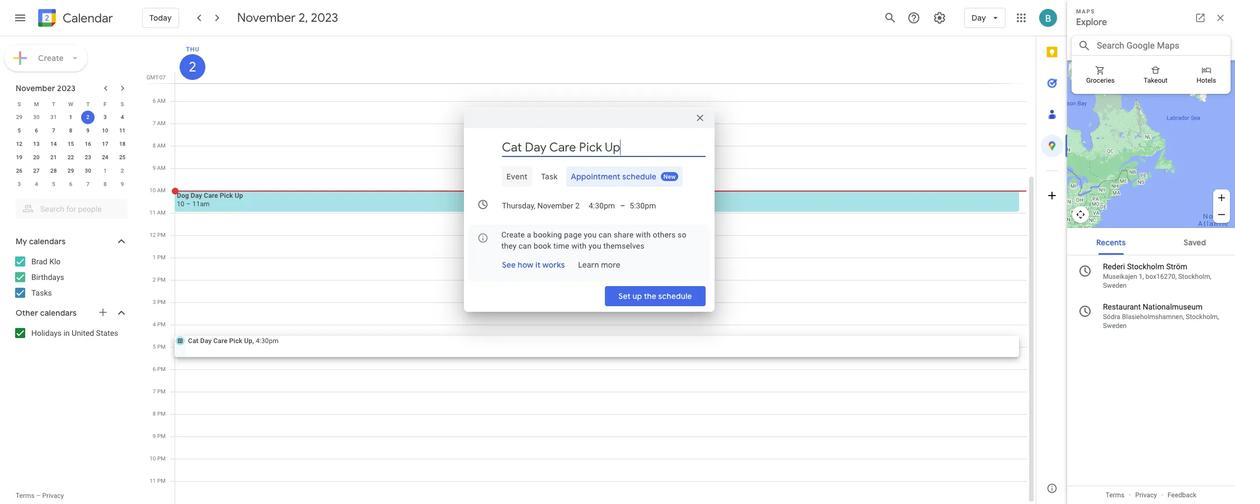 Task type: vqa. For each thing, say whether or not it's contained in the screenshot.
Up
yes



Task type: locate. For each thing, give the bounding box(es) containing it.
privacy
[[42, 493, 64, 500]]

1 inside the 2 grid
[[153, 255, 156, 261]]

klo
[[49, 257, 61, 266]]

book
[[534, 241, 551, 250]]

6 pm from the top
[[157, 344, 166, 350]]

my
[[16, 237, 27, 247]]

28 element
[[47, 165, 60, 178]]

calendars up in
[[40, 308, 77, 318]]

create
[[38, 53, 64, 63], [501, 230, 525, 239]]

november up m
[[16, 83, 55, 93]]

10
[[102, 128, 108, 134], [149, 187, 156, 194], [177, 200, 185, 208], [150, 456, 156, 462]]

10 up 11 pm
[[150, 456, 156, 462]]

11 pm
[[150, 479, 166, 485]]

11 down the 10 am
[[149, 210, 156, 216]]

6 inside december 6 'element'
[[69, 181, 72, 187]]

0 vertical spatial schedule
[[623, 172, 657, 182]]

0 vertical spatial pick
[[220, 192, 233, 200]]

calendar heading
[[60, 10, 113, 26]]

1 horizontal spatial schedule
[[659, 291, 692, 301]]

up for dog day care pick up 10 – 11am
[[235, 192, 243, 200]]

3 down 2 pm
[[153, 299, 156, 306]]

1 vertical spatial 3
[[18, 181, 21, 187]]

day
[[972, 13, 986, 23], [191, 192, 202, 200], [200, 337, 212, 345]]

2 for december 2 element
[[121, 168, 124, 174]]

5 pm from the top
[[157, 322, 166, 328]]

2 am from the top
[[157, 120, 166, 126]]

schedule inside button
[[659, 291, 692, 301]]

pm down 4 pm
[[157, 344, 166, 350]]

create a booking page you can share with others so they can book time with you themselves
[[501, 230, 687, 250]]

2023 up the w
[[57, 83, 76, 93]]

0 horizontal spatial november
[[16, 83, 55, 93]]

pm down 2 pm
[[157, 299, 166, 306]]

22
[[68, 154, 74, 161]]

0 vertical spatial 5
[[18, 128, 21, 134]]

1 s from the left
[[18, 101, 21, 107]]

12 pm from the top
[[157, 479, 166, 485]]

pick
[[220, 192, 233, 200], [229, 337, 242, 345]]

pick right dog
[[220, 192, 233, 200]]

14 element
[[47, 138, 60, 151]]

am up 12 pm
[[157, 210, 166, 216]]

1 am from the top
[[157, 98, 166, 104]]

6 row from the top
[[11, 165, 131, 178]]

create inside create a booking page you can share with others so they can book time with you themselves
[[501, 230, 525, 239]]

7 down 6 am
[[153, 120, 156, 126]]

row containing 29
[[11, 111, 131, 124]]

6 for 6 pm
[[153, 367, 156, 373]]

birthdays
[[31, 273, 64, 282]]

3 down f
[[104, 114, 107, 120]]

support image
[[907, 11, 921, 25]]

1 horizontal spatial 30
[[85, 168, 91, 174]]

thu 2
[[186, 46, 199, 76]]

10 inside 10 'element'
[[102, 128, 108, 134]]

today
[[149, 13, 172, 23]]

calendars for my calendars
[[29, 237, 66, 247]]

row group
[[11, 111, 131, 191]]

1 horizontal spatial t
[[86, 101, 90, 107]]

2 horizontal spatial 5
[[153, 344, 156, 350]]

terms – privacy
[[16, 493, 64, 500]]

1 down the w
[[69, 114, 72, 120]]

care
[[204, 192, 218, 200], [213, 337, 227, 345]]

Search for people text field
[[22, 199, 121, 219]]

1 horizontal spatial –
[[186, 200, 191, 208]]

12 pm
[[150, 232, 166, 238]]

f
[[104, 101, 107, 107]]

learn
[[578, 260, 599, 270]]

10 down dog
[[177, 200, 185, 208]]

2 vertical spatial 4
[[153, 322, 156, 328]]

pm up "8 pm"
[[157, 389, 166, 395]]

create button
[[4, 45, 87, 72]]

2 vertical spatial 1
[[153, 255, 156, 261]]

0 vertical spatial calendars
[[29, 237, 66, 247]]

4 for december 4 "element"
[[35, 181, 38, 187]]

1 vertical spatial 5
[[52, 181, 55, 187]]

december 1 element
[[98, 165, 112, 178]]

care for cat
[[213, 337, 227, 345]]

2 horizontal spatial –
[[620, 201, 625, 210]]

8 up the 9 pm
[[153, 411, 156, 418]]

20 element
[[30, 151, 43, 165]]

6 down 29 element
[[69, 181, 72, 187]]

create inside dropdown button
[[38, 53, 64, 63]]

3 inside the 2 grid
[[153, 299, 156, 306]]

9 up the 10 am
[[153, 165, 156, 171]]

5 down 4 pm
[[153, 344, 156, 350]]

up right dog
[[235, 192, 243, 200]]

pick for –
[[220, 192, 233, 200]]

0 horizontal spatial 2023
[[57, 83, 76, 93]]

2 vertical spatial 11
[[150, 479, 156, 485]]

3
[[104, 114, 107, 120], [18, 181, 21, 187], [153, 299, 156, 306]]

End time text field
[[630, 199, 657, 212]]

t
[[52, 101, 55, 107], [86, 101, 90, 107]]

0 horizontal spatial 3
[[18, 181, 21, 187]]

pm up 2 pm
[[157, 255, 166, 261]]

1 vertical spatial with
[[571, 241, 587, 250]]

27
[[33, 168, 40, 174]]

you up the learn more on the bottom
[[589, 241, 601, 250]]

11 inside november 2023 grid
[[119, 128, 126, 134]]

30 for october 30 "element"
[[33, 114, 40, 120]]

8 up 9 am
[[153, 143, 156, 149]]

19 element
[[13, 151, 26, 165]]

you right the page
[[584, 230, 597, 239]]

themselves
[[603, 241, 645, 250]]

12 element
[[13, 138, 26, 151]]

schedule up end time text field
[[623, 172, 657, 182]]

– right 'start time' text field
[[620, 201, 625, 210]]

calendar element
[[36, 7, 113, 31]]

29 left october 30 "element"
[[16, 114, 22, 120]]

10 am
[[149, 187, 166, 194]]

care up 11am
[[204, 192, 218, 200]]

day inside dog day care pick up 10 – 11am
[[191, 192, 202, 200]]

2,
[[299, 10, 308, 26]]

november for november 2, 2023
[[237, 10, 296, 26]]

8
[[69, 128, 72, 134], [153, 143, 156, 149], [104, 181, 107, 187], [153, 411, 156, 418]]

0 horizontal spatial can
[[519, 241, 532, 250]]

7 pm
[[153, 389, 166, 395]]

create up november 2023
[[38, 53, 64, 63]]

s
[[18, 101, 21, 107], [121, 101, 124, 107]]

6 up 7 am in the left top of the page
[[153, 98, 156, 104]]

care inside dog day care pick up 10 – 11am
[[204, 192, 218, 200]]

24 element
[[98, 151, 112, 165]]

8 pm
[[153, 411, 166, 418]]

17 element
[[98, 138, 112, 151]]

5 inside the 2 grid
[[153, 344, 156, 350]]

am up 7 am in the left top of the page
[[157, 98, 166, 104]]

1 horizontal spatial can
[[599, 230, 612, 239]]

7 for 7 am
[[153, 120, 156, 126]]

up left the 4:30pm
[[244, 337, 252, 345]]

pm up the 9 pm
[[157, 411, 166, 418]]

4 up 11 element
[[121, 114, 124, 120]]

pm down 10 pm
[[157, 479, 166, 485]]

1 pm from the top
[[157, 232, 166, 238]]

gmt-07
[[147, 74, 166, 81]]

day up 11am
[[191, 192, 202, 200]]

1 row from the top
[[11, 97, 131, 111]]

it
[[535, 260, 541, 270]]

pm for 12 pm
[[157, 232, 166, 238]]

2023
[[311, 10, 338, 26], [57, 83, 76, 93]]

tasks
[[31, 289, 52, 298]]

terms
[[16, 493, 35, 500]]

5 down the october 29 element
[[18, 128, 21, 134]]

– right terms
[[36, 493, 41, 500]]

1 vertical spatial 4
[[35, 181, 38, 187]]

0 vertical spatial 2023
[[311, 10, 338, 26]]

works
[[543, 260, 565, 270]]

pm
[[157, 232, 166, 238], [157, 255, 166, 261], [157, 277, 166, 283], [157, 299, 166, 306], [157, 322, 166, 328], [157, 344, 166, 350], [157, 367, 166, 373], [157, 389, 166, 395], [157, 411, 166, 418], [157, 434, 166, 440], [157, 456, 166, 462], [157, 479, 166, 485]]

0 horizontal spatial s
[[18, 101, 21, 107]]

2 vertical spatial 5
[[153, 344, 156, 350]]

1 horizontal spatial 4
[[121, 114, 124, 120]]

am down 6 am
[[157, 120, 166, 126]]

23
[[85, 154, 91, 161]]

4 down 27 element
[[35, 181, 38, 187]]

row group containing 29
[[11, 111, 131, 191]]

new element
[[661, 172, 679, 181]]

15
[[68, 141, 74, 147]]

0 vertical spatial day
[[972, 13, 986, 23]]

29 element
[[64, 165, 77, 178]]

tab list
[[1037, 36, 1068, 473], [473, 167, 706, 187]]

4 inside the 2 grid
[[153, 322, 156, 328]]

day button
[[964, 4, 1006, 31]]

0 horizontal spatial 1
[[69, 114, 72, 120]]

day right cat at bottom
[[200, 337, 212, 345]]

1 horizontal spatial 29
[[68, 168, 74, 174]]

pm for 8 pm
[[157, 411, 166, 418]]

pm up 1 pm at left
[[157, 232, 166, 238]]

pm for 10 pm
[[157, 456, 166, 462]]

7 row from the top
[[11, 178, 131, 191]]

3 am from the top
[[157, 143, 166, 149]]

with down the page
[[571, 241, 587, 250]]

1 vertical spatial 11
[[149, 210, 156, 216]]

12 down the 11 am
[[150, 232, 156, 238]]

8 down "december 1" element in the left top of the page
[[104, 181, 107, 187]]

5 am from the top
[[157, 187, 166, 194]]

t up the 31
[[52, 101, 55, 107]]

states
[[96, 329, 118, 338]]

4 am from the top
[[157, 165, 166, 171]]

1 vertical spatial 1
[[104, 168, 107, 174]]

2 vertical spatial 3
[[153, 299, 156, 306]]

11 pm from the top
[[157, 456, 166, 462]]

2 horizontal spatial 4
[[153, 322, 156, 328]]

2, today element
[[81, 111, 95, 124]]

8 inside december 8 element
[[104, 181, 107, 187]]

2 vertical spatial day
[[200, 337, 212, 345]]

calendars up brad klo
[[29, 237, 66, 247]]

9 up 10 pm
[[153, 434, 156, 440]]

1 horizontal spatial create
[[501, 230, 525, 239]]

pm for 2 pm
[[157, 277, 166, 283]]

30 for 30 element
[[85, 168, 91, 174]]

1 horizontal spatial 5
[[52, 181, 55, 187]]

4 inside "element"
[[35, 181, 38, 187]]

am down the 8 am
[[157, 165, 166, 171]]

18 element
[[116, 138, 129, 151]]

s right f
[[121, 101, 124, 107]]

terms link
[[16, 493, 35, 500]]

9 inside december 9 element
[[121, 181, 124, 187]]

,
[[252, 337, 254, 345]]

1 vertical spatial create
[[501, 230, 525, 239]]

december 9 element
[[116, 178, 129, 191]]

1 horizontal spatial with
[[636, 230, 651, 239]]

11am
[[192, 200, 210, 208]]

0 vertical spatial 29
[[16, 114, 22, 120]]

more
[[601, 260, 621, 270]]

calendars
[[29, 237, 66, 247], [40, 308, 77, 318]]

calendars inside dropdown button
[[40, 308, 77, 318]]

my calendars
[[16, 237, 66, 247]]

1 vertical spatial day
[[191, 192, 202, 200]]

day for dog day care pick up 10 – 11am
[[191, 192, 202, 200]]

1 vertical spatial 2023
[[57, 83, 76, 93]]

pm for 9 pm
[[157, 434, 166, 440]]

care right cat at bottom
[[213, 337, 227, 345]]

1 horizontal spatial s
[[121, 101, 124, 107]]

s up the october 29 element
[[18, 101, 21, 107]]

main drawer image
[[13, 11, 27, 25]]

1 vertical spatial 29
[[68, 168, 74, 174]]

1
[[69, 114, 72, 120], [104, 168, 107, 174], [153, 255, 156, 261]]

0 horizontal spatial 12
[[16, 141, 22, 147]]

12 inside the 2 grid
[[150, 232, 156, 238]]

7 for 7 pm
[[153, 389, 156, 395]]

0 horizontal spatial 29
[[16, 114, 22, 120]]

0 vertical spatial 30
[[33, 114, 40, 120]]

1 pm
[[153, 255, 166, 261]]

8 for 8 pm
[[153, 411, 156, 418]]

11 for 11 pm
[[150, 479, 156, 485]]

7 pm from the top
[[157, 367, 166, 373]]

10 pm from the top
[[157, 434, 166, 440]]

4 pm
[[153, 322, 166, 328]]

5 for 5 pm
[[153, 344, 156, 350]]

2 inside cell
[[86, 114, 90, 120]]

7 up "8 pm"
[[153, 389, 156, 395]]

pm for 6 pm
[[157, 367, 166, 373]]

9 down december 2 element
[[121, 181, 124, 187]]

1 horizontal spatial 3
[[104, 114, 107, 120]]

pick left ,
[[229, 337, 242, 345]]

1 vertical spatial pick
[[229, 337, 242, 345]]

7 down 30 element
[[86, 181, 90, 187]]

see
[[502, 260, 516, 270]]

4 row from the top
[[11, 138, 131, 151]]

12 up 19
[[16, 141, 22, 147]]

2 row from the top
[[11, 111, 131, 124]]

holidays
[[31, 329, 62, 338]]

10 pm
[[150, 456, 166, 462]]

26 element
[[13, 165, 26, 178]]

am left dog
[[157, 187, 166, 194]]

16
[[85, 141, 91, 147]]

pm for 7 pm
[[157, 389, 166, 395]]

8 pm from the top
[[157, 389, 166, 395]]

2 horizontal spatial 1
[[153, 255, 156, 261]]

task button
[[537, 167, 562, 187]]

29 down 22 element on the top left of the page
[[68, 168, 74, 174]]

row containing 26
[[11, 165, 131, 178]]

0 vertical spatial care
[[204, 192, 218, 200]]

11 am
[[149, 210, 166, 216]]

0 vertical spatial november
[[237, 10, 296, 26]]

pick inside dog day care pick up 10 – 11am
[[220, 192, 233, 200]]

30 down m
[[33, 114, 40, 120]]

1 vertical spatial up
[[244, 337, 252, 345]]

9
[[86, 128, 90, 134], [153, 165, 156, 171], [121, 181, 124, 187], [153, 434, 156, 440]]

1 vertical spatial calendars
[[40, 308, 77, 318]]

0 horizontal spatial 4
[[35, 181, 38, 187]]

21 element
[[47, 151, 60, 165]]

4 down 3 pm
[[153, 322, 156, 328]]

9 am
[[153, 165, 166, 171]]

None search field
[[0, 195, 139, 219]]

pm down 3 pm
[[157, 322, 166, 328]]

10 up the 11 am
[[149, 187, 156, 194]]

5 row from the top
[[11, 151, 131, 165]]

schedule right the
[[659, 291, 692, 301]]

3 row from the top
[[11, 124, 131, 138]]

6 up 7 pm
[[153, 367, 156, 373]]

calendars inside dropdown button
[[29, 237, 66, 247]]

up inside dog day care pick up 10 – 11am
[[235, 192, 243, 200]]

0 vertical spatial can
[[599, 230, 612, 239]]

0 horizontal spatial t
[[52, 101, 55, 107]]

4 pm from the top
[[157, 299, 166, 306]]

10 element
[[98, 124, 112, 138]]

0 horizontal spatial 30
[[33, 114, 40, 120]]

0 horizontal spatial schedule
[[623, 172, 657, 182]]

1 horizontal spatial 12
[[150, 232, 156, 238]]

0 vertical spatial create
[[38, 53, 64, 63]]

0 horizontal spatial 5
[[18, 128, 21, 134]]

tab list inside side panel 'section'
[[1037, 36, 1068, 473]]

pm for 5 pm
[[157, 344, 166, 350]]

0 horizontal spatial with
[[571, 241, 587, 250]]

pm up 7 pm
[[157, 367, 166, 373]]

30 down 23 element
[[85, 168, 91, 174]]

you
[[584, 230, 597, 239], [589, 241, 601, 250]]

3 pm from the top
[[157, 277, 166, 283]]

0 horizontal spatial create
[[38, 53, 64, 63]]

row containing 12
[[11, 138, 131, 151]]

with right share
[[636, 230, 651, 239]]

pm down 1 pm at left
[[157, 277, 166, 283]]

5 for december 5 element
[[52, 181, 55, 187]]

9 for 9 am
[[153, 165, 156, 171]]

1 vertical spatial 12
[[150, 232, 156, 238]]

2023 right 2,
[[311, 10, 338, 26]]

row containing 5
[[11, 124, 131, 138]]

5 down 28 element
[[52, 181, 55, 187]]

6 am from the top
[[157, 210, 166, 216]]

1 down 24 element
[[104, 168, 107, 174]]

27 element
[[30, 165, 43, 178]]

1 vertical spatial 30
[[85, 168, 91, 174]]

1 horizontal spatial november
[[237, 10, 296, 26]]

12 for 12 pm
[[150, 232, 156, 238]]

2 horizontal spatial 3
[[153, 299, 156, 306]]

pm for 3 pm
[[157, 299, 166, 306]]

15 element
[[64, 138, 77, 151]]

calendar
[[63, 10, 113, 26]]

privacy link
[[42, 493, 64, 500]]

appointment schedule
[[571, 172, 657, 182]]

1 horizontal spatial 1
[[104, 168, 107, 174]]

0 horizontal spatial tab list
[[473, 167, 706, 187]]

3 down 26 "element"
[[18, 181, 21, 187]]

31
[[50, 114, 57, 120]]

2 column header
[[175, 36, 1027, 83]]

11 up 18
[[119, 128, 126, 134]]

1 vertical spatial november
[[16, 83, 55, 93]]

0 vertical spatial 11
[[119, 128, 126, 134]]

1 for "december 1" element in the left top of the page
[[104, 168, 107, 174]]

4
[[121, 114, 124, 120], [35, 181, 38, 187], [153, 322, 156, 328]]

pm down the 9 pm
[[157, 456, 166, 462]]

december 4 element
[[30, 178, 43, 191]]

29 for the october 29 element
[[16, 114, 22, 120]]

2 pm from the top
[[157, 255, 166, 261]]

see how it works
[[502, 260, 565, 270]]

11 down 10 pm
[[150, 479, 156, 485]]

row containing s
[[11, 97, 131, 111]]

1 vertical spatial care
[[213, 337, 227, 345]]

create up they
[[501, 230, 525, 239]]

1 horizontal spatial up
[[244, 337, 252, 345]]

1 vertical spatial schedule
[[659, 291, 692, 301]]

0 vertical spatial 1
[[69, 114, 72, 120]]

29 for 29 element
[[68, 168, 74, 174]]

up for cat day care pick up , 4:30pm
[[244, 337, 252, 345]]

pm down "8 pm"
[[157, 434, 166, 440]]

can down a
[[519, 241, 532, 250]]

with
[[636, 230, 651, 239], [571, 241, 587, 250]]

0 vertical spatial 12
[[16, 141, 22, 147]]

16 element
[[81, 138, 95, 151]]

november left 2,
[[237, 10, 296, 26]]

0 vertical spatial up
[[235, 192, 243, 200]]

row
[[11, 97, 131, 111], [11, 111, 131, 124], [11, 124, 131, 138], [11, 138, 131, 151], [11, 151, 131, 165], [11, 165, 131, 178], [11, 178, 131, 191]]

am up 9 am
[[157, 143, 166, 149]]

30 inside "element"
[[33, 114, 40, 120]]

0 horizontal spatial up
[[235, 192, 243, 200]]

1 horizontal spatial tab list
[[1037, 36, 1068, 473]]

13 element
[[30, 138, 43, 151]]

2 inside "thu 2"
[[188, 58, 196, 76]]

can left share
[[599, 230, 612, 239]]

2 t from the left
[[86, 101, 90, 107]]

12 inside row
[[16, 141, 22, 147]]

11
[[119, 128, 126, 134], [149, 210, 156, 216], [150, 479, 156, 485]]

1 down 12 pm
[[153, 255, 156, 261]]

day right settings menu image
[[972, 13, 986, 23]]

am for 7 am
[[157, 120, 166, 126]]

pm for 1 pm
[[157, 255, 166, 261]]

share
[[614, 230, 634, 239]]

t up 2 cell
[[86, 101, 90, 107]]

0 vertical spatial with
[[636, 230, 651, 239]]

9 pm from the top
[[157, 411, 166, 418]]

17
[[102, 141, 108, 147]]

thursday, november 2, today element
[[180, 54, 205, 80]]

to element
[[620, 201, 625, 210]]

10 up "17"
[[102, 128, 108, 134]]

cat day care pick up , 4:30pm
[[188, 337, 279, 345]]

– down dog
[[186, 200, 191, 208]]

12 for 12
[[16, 141, 22, 147]]



Task type: describe. For each thing, give the bounding box(es) containing it.
create for create
[[38, 53, 64, 63]]

page
[[564, 230, 582, 239]]

6 for 6 am
[[153, 98, 156, 104]]

w
[[68, 101, 73, 107]]

19
[[16, 154, 22, 161]]

settings menu image
[[933, 11, 947, 25]]

6 down october 30 "element"
[[35, 128, 38, 134]]

3 for 'december 3' element
[[18, 181, 21, 187]]

a
[[527, 230, 531, 239]]

0 vertical spatial you
[[584, 230, 597, 239]]

schedule inside tab list
[[623, 172, 657, 182]]

row containing 3
[[11, 178, 131, 191]]

25 element
[[116, 151, 129, 165]]

6 pm
[[153, 367, 166, 373]]

11 for 11 am
[[149, 210, 156, 216]]

cat
[[188, 337, 198, 345]]

am for 11 am
[[157, 210, 166, 216]]

in
[[64, 329, 70, 338]]

calendars for other calendars
[[40, 308, 77, 318]]

10 for 10 pm
[[150, 456, 156, 462]]

6 for december 6 'element'
[[69, 181, 72, 187]]

– inside dog day care pick up 10 – 11am
[[186, 200, 191, 208]]

2 for 2, today element
[[86, 114, 90, 120]]

m
[[34, 101, 39, 107]]

26
[[16, 168, 22, 174]]

december 2 element
[[116, 165, 129, 178]]

23 element
[[81, 151, 95, 165]]

24
[[102, 154, 108, 161]]

1 vertical spatial can
[[519, 241, 532, 250]]

see how it works button
[[498, 252, 569, 278]]

8 up 15
[[69, 128, 72, 134]]

november 2023 grid
[[11, 97, 131, 191]]

december 8 element
[[98, 178, 112, 191]]

2 cell
[[79, 111, 97, 124]]

14
[[50, 141, 57, 147]]

other calendars button
[[2, 304, 139, 322]]

11 for 11
[[119, 128, 126, 134]]

0 vertical spatial 4
[[121, 114, 124, 120]]

time
[[554, 241, 569, 250]]

my calendars list
[[2, 253, 139, 302]]

11 element
[[116, 124, 129, 138]]

they
[[501, 241, 517, 250]]

appointment
[[571, 172, 621, 182]]

side panel section
[[1036, 36, 1068, 505]]

up
[[633, 291, 642, 301]]

2 s from the left
[[121, 101, 124, 107]]

4:30pm
[[256, 337, 279, 345]]

care for dog
[[204, 192, 218, 200]]

november for november 2023
[[16, 83, 55, 93]]

add other calendars image
[[97, 307, 109, 318]]

october 29 element
[[13, 111, 26, 124]]

november 2023
[[16, 83, 76, 93]]

december 5 element
[[47, 178, 60, 191]]

1 for 1 pm
[[153, 255, 156, 261]]

learn more
[[578, 260, 621, 270]]

3 for 3 pm
[[153, 299, 156, 306]]

9 pm
[[153, 434, 166, 440]]

other calendars
[[16, 308, 77, 318]]

8 for 8 am
[[153, 143, 156, 149]]

10 inside dog day care pick up 10 – 11am
[[177, 200, 185, 208]]

gmt-
[[147, 74, 159, 81]]

7 am
[[153, 120, 166, 126]]

1 horizontal spatial 2023
[[311, 10, 338, 26]]

07
[[159, 74, 166, 81]]

8 for december 8 element
[[104, 181, 107, 187]]

Add title text field
[[502, 139, 706, 156]]

18
[[119, 141, 126, 147]]

task
[[541, 172, 558, 182]]

booking
[[533, 230, 562, 239]]

brad klo
[[31, 257, 61, 266]]

brad
[[31, 257, 47, 266]]

how
[[518, 260, 534, 270]]

28
[[50, 168, 57, 174]]

new
[[664, 173, 676, 180]]

dog
[[177, 192, 189, 200]]

10 for 10
[[102, 128, 108, 134]]

1 vertical spatial you
[[589, 241, 601, 250]]

day inside dropdown button
[[972, 13, 986, 23]]

25
[[119, 154, 126, 161]]

am for 9 am
[[157, 165, 166, 171]]

1 t from the left
[[52, 101, 55, 107]]

2 grid
[[143, 36, 1036, 505]]

22 element
[[64, 151, 77, 165]]

20
[[33, 154, 40, 161]]

0 vertical spatial 3
[[104, 114, 107, 120]]

day for cat day care pick up , 4:30pm
[[200, 337, 212, 345]]

9 for 9 pm
[[153, 434, 156, 440]]

9 for december 9 element
[[121, 181, 124, 187]]

october 30 element
[[30, 111, 43, 124]]

am for 8 am
[[157, 143, 166, 149]]

set up the schedule
[[619, 291, 692, 301]]

8 am
[[153, 143, 166, 149]]

december 3 element
[[13, 178, 26, 191]]

holidays in united states
[[31, 329, 118, 338]]

13
[[33, 141, 40, 147]]

30 element
[[81, 165, 95, 178]]

set
[[619, 291, 631, 301]]

Start date text field
[[502, 199, 580, 212]]

row containing 19
[[11, 151, 131, 165]]

Start time text field
[[589, 199, 616, 212]]

so
[[678, 230, 687, 239]]

today button
[[142, 4, 179, 31]]

others
[[653, 230, 676, 239]]

0 horizontal spatial –
[[36, 493, 41, 500]]

december 6 element
[[64, 178, 77, 191]]

9 down 2, today element
[[86, 128, 90, 134]]

other
[[16, 308, 38, 318]]

thu
[[186, 46, 199, 53]]

2 for 2 pm
[[153, 277, 156, 283]]

december 7 element
[[81, 178, 95, 191]]

5 pm
[[153, 344, 166, 350]]

3 pm
[[153, 299, 166, 306]]

create for create a booking page you can share with others so they can book time with you themselves
[[501, 230, 525, 239]]

am for 6 am
[[157, 98, 166, 104]]

7 down october 31 element
[[52, 128, 55, 134]]

my calendars button
[[2, 233, 139, 251]]

set up the schedule button
[[605, 283, 706, 310]]

event button
[[502, 167, 532, 187]]

10 for 10 am
[[149, 187, 156, 194]]

pm for 4 pm
[[157, 322, 166, 328]]

event
[[506, 172, 528, 182]]

am for 10 am
[[157, 187, 166, 194]]

pick for 4:30pm
[[229, 337, 242, 345]]

tab list containing event
[[473, 167, 706, 187]]

the
[[644, 291, 657, 301]]

october 31 element
[[47, 111, 60, 124]]

4 for 4 pm
[[153, 322, 156, 328]]

6 am
[[153, 98, 166, 104]]

november 2, 2023
[[237, 10, 338, 26]]

pm for 11 pm
[[157, 479, 166, 485]]

dog day care pick up 10 – 11am
[[177, 192, 243, 208]]

7 for "december 7" element
[[86, 181, 90, 187]]

united
[[72, 329, 94, 338]]

2 pm
[[153, 277, 166, 283]]



